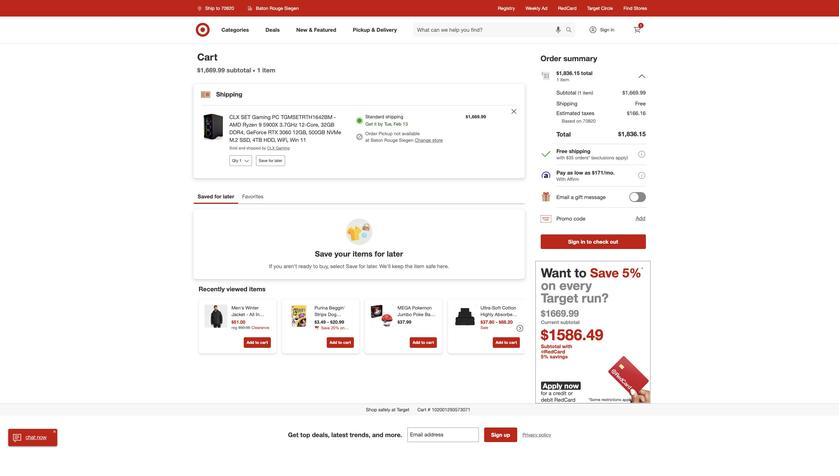 Task type: describe. For each thing, give the bounding box(es) containing it.
add to cart button for men's winter jacket - all in motion™
[[244, 337, 271, 348]]

in for sign in
[[611, 27, 614, 32]]

add for men's winter jacket - all in motion™
[[247, 340, 254, 345]]

privacy policy link
[[523, 432, 551, 438]]

sign for sign in to check out
[[568, 238, 579, 245]]

add to cart button for purina beggin' strips dog training treats with bacon chewy dog treats
[[327, 337, 354, 348]]

shipping for free shipping
[[569, 148, 591, 154]]

by inside clx set gaming pc tgmsetrth1642bm - amd ryzen 9 5900x 3.7ghz 12-core, 32gb ddr4, geforce rtx 3060 12gb, 500gb nvme m.2 ssd, 4tb hdd, wifi, win 11 sold and shipped by clx gaming
[[262, 145, 266, 150]]

estimated taxes
[[557, 110, 595, 116]]

apply now for a credit or debit redcard
[[541, 381, 579, 403]]

new & featured link
[[291, 22, 345, 37]]

0 horizontal spatial subtotal
[[227, 66, 251, 74]]

code
[[574, 215, 586, 222]]

3.7ghz
[[280, 121, 297, 128]]

new
[[296, 26, 308, 33]]

sign for sign in
[[600, 27, 610, 32]]

core,
[[307, 121, 320, 128]]

mills
[[507, 331, 516, 337]]

item inside "$1,836.15 total 1 item"
[[560, 77, 570, 82]]

save for later button
[[256, 155, 285, 166]]

add to cart button for ultra-soft cotton highly absorbent solid quick- drying towel sets by blue nile mills
[[493, 337, 520, 348]]

hdd,
[[264, 137, 276, 143]]

shipping for standard shipping
[[386, 114, 403, 120]]

change store button
[[415, 137, 443, 144]]

2 vertical spatial target
[[397, 407, 410, 413]]

nvme
[[327, 129, 341, 136]]

message
[[584, 194, 606, 201]]

based
[[562, 118, 575, 124]]

for inside button
[[269, 158, 273, 163]]

pay as low as $171/mo. with affirm
[[557, 169, 615, 182]]

tue,
[[384, 121, 393, 127]]

1 horizontal spatial clx
[[267, 145, 275, 150]]

baton inside order pickup not available at baton rouge siegen change store
[[371, 137, 383, 143]]

ryzen
[[243, 121, 257, 128]]

ship to 70820 button
[[193, 2, 241, 14]]

cart for cart # 102001293573071
[[418, 407, 427, 413]]

- inside men's winter jacket - all in motion™
[[246, 312, 248, 317]]

weekly ad link
[[526, 5, 548, 12]]

& for pickup
[[372, 26, 375, 33]]

sign up
[[491, 432, 510, 438]]

none radio inside cart item ready to fulfill group
[[356, 117, 363, 124]]

$60.00
[[238, 325, 250, 330]]

70820 for ship to 70820
[[221, 5, 234, 11]]

order pickup not available at baton rouge siegen change store
[[366, 131, 443, 143]]

highly
[[481, 312, 493, 317]]

0 vertical spatial dog
[[328, 312, 336, 317]]

mega pokemon jumbo poke ball building set - 303pcs link
[[398, 305, 436, 330]]

free for free
[[635, 100, 646, 107]]

search button
[[563, 22, 579, 38]]

2 vertical spatial item
[[414, 263, 424, 270]]

0 horizontal spatial item
[[262, 66, 275, 74]]

available
[[402, 131, 420, 136]]

free shipping with $35 orders* (exclusions apply)
[[557, 148, 628, 160]]

we'll
[[379, 263, 391, 270]]

strips
[[314, 312, 326, 317]]

poke
[[413, 312, 424, 317]]

ad
[[542, 5, 548, 11]]

70820 for based on 70820
[[583, 118, 596, 124]]

purina beggin' strips dog training treats with bacon chewy dog treats
[[314, 305, 352, 337]]

$1669.99 current subtotal $1586.49
[[541, 308, 604, 344]]

500gb
[[309, 129, 325, 136]]

12gb,
[[293, 129, 307, 136]]

sign up button
[[484, 428, 517, 442]]

apply.
[[623, 397, 633, 402]]

pickup & delivery link
[[347, 22, 405, 37]]

1 horizontal spatial gaming
[[276, 145, 290, 150]]

add for purina beggin' strips dog training treats with bacon chewy dog treats
[[330, 340, 337, 345]]

pickup & delivery
[[353, 26, 397, 33]]

2 horizontal spatial later
[[387, 249, 403, 258]]

#
[[428, 407, 431, 413]]

subtotal inside $1669.99 current subtotal $1586.49
[[560, 319, 580, 325]]

wifi,
[[277, 137, 289, 143]]

1 horizontal spatial at
[[392, 407, 396, 413]]

a inside apply now for a credit or debit redcard
[[549, 390, 552, 397]]

4tb
[[253, 137, 262, 143]]

here.
[[437, 263, 449, 270]]

What can we help you find? suggestions appear below search field
[[413, 22, 568, 37]]

1 vertical spatial and
[[372, 431, 384, 439]]

order for order summary
[[541, 54, 561, 63]]

1 vertical spatial 5%
[[541, 354, 549, 360]]

later for saved for later
[[223, 193, 234, 200]]

subtotal for subtotal (1 item)
[[557, 89, 577, 96]]

clx set gaming pc tgmsetrth1642bm - amd ryzen 9 5900x 3.7ghz 12-core, 32gb ddr4, geforce rtx 3060 12gb, 500gb nvme m.2 ssd, 4tb hdd, wifi, win 11 link
[[229, 114, 346, 144]]

clx set gaming pc tgmsetrth1642bm - amd ryzen 9 5900x 3.7ghz 12-core, 32gb ddr4, geforce rtx 3060 12gb, 500gb nvme m.2 ssd, 4tb hdd, wifi, win 11 image
[[199, 114, 225, 140]]

for right saved
[[215, 193, 221, 200]]

$1,836.15 total 1 item
[[557, 70, 593, 82]]

registry
[[498, 5, 515, 11]]

m.2
[[229, 137, 238, 143]]

- inside the mega pokemon jumbo poke ball building set - 303pcs
[[424, 318, 426, 324]]

0 vertical spatial on
[[577, 118, 582, 124]]

cart inside $37.99 add to cart
[[426, 340, 434, 345]]

add inside button
[[636, 215, 646, 222]]

blue
[[487, 331, 496, 337]]

2 vertical spatial with
[[562, 343, 572, 350]]

*some restrictions apply.
[[589, 397, 633, 402]]

for left later.
[[359, 263, 365, 270]]

aren't
[[284, 263, 297, 270]]

to right want
[[575, 265, 587, 280]]

0 vertical spatial treats
[[332, 318, 344, 324]]

building
[[398, 318, 414, 324]]

set
[[416, 318, 423, 324]]

✕
[[53, 430, 56, 434]]

$1,669.99 inside cart item ready to fulfill group
[[466, 114, 486, 120]]

feb
[[394, 121, 402, 127]]

save up run?
[[590, 265, 619, 280]]

circle
[[601, 5, 613, 11]]

1 vertical spatial treats
[[340, 331, 352, 337]]

redcard inside apply now for a credit or debit redcard
[[555, 397, 576, 403]]

the
[[405, 263, 413, 270]]

delivery
[[377, 26, 397, 33]]

shop safely at target
[[366, 407, 410, 413]]

$35
[[566, 155, 574, 160]]

reg
[[231, 325, 237, 330]]

303pcs
[[398, 325, 413, 330]]

policy
[[539, 432, 551, 438]]

baton rouge siegen button
[[244, 2, 303, 14]]

to inside dropdown button
[[216, 5, 220, 11]]

buy,
[[319, 263, 329, 270]]

redcard link
[[558, 5, 577, 12]]

subtotal with
[[541, 343, 574, 350]]

1 vertical spatial redcard
[[544, 349, 565, 355]]

*
[[642, 267, 643, 272]]

cotton
[[502, 305, 516, 311]]

add to cart button for mega pokemon jumbo poke ball building set - 303pcs
[[410, 337, 437, 348]]

siegen inside order pickup not available at baton rouge siegen change store
[[399, 137, 414, 143]]

save for later
[[259, 158, 282, 163]]

0 vertical spatial shipping
[[216, 90, 242, 98]]

save up buy, on the left bottom of page
[[315, 249, 332, 258]]

$37.80
[[481, 319, 494, 325]]

1 vertical spatial get
[[288, 431, 299, 439]]

$37.99 add to cart
[[398, 319, 434, 345]]

and inside clx set gaming pc tgmsetrth1642bm - amd ryzen 9 5900x 3.7ghz 12-core, 32gb ddr4, geforce rtx 3060 12gb, 500gb nvme m.2 ssd, 4tb hdd, wifi, win 11 sold and shipped by clx gaming
[[239, 145, 245, 150]]

- inside $37.80 - $88.20 sale
[[496, 319, 498, 325]]

by inside standard shipping get it by tue, feb 13
[[378, 121, 383, 127]]

0 horizontal spatial gaming
[[252, 114, 271, 121]]

later for save for later
[[275, 158, 282, 163]]

1 link
[[630, 22, 645, 37]]

subtotal for subtotal with
[[541, 343, 561, 350]]

0 vertical spatial $1,669.99
[[197, 66, 225, 74]]

add to cart for purina beggin' strips dog training treats with bacon chewy dog treats
[[330, 340, 351, 345]]

for inside apply now for a credit or debit redcard
[[541, 390, 547, 397]]

jumbo
[[398, 312, 412, 317]]

men's
[[231, 305, 244, 311]]

promo code
[[557, 215, 586, 222]]

to down the $20.99
[[338, 340, 342, 345]]

chewy
[[314, 331, 329, 337]]

✕ button
[[52, 429, 57, 434]]

in for sign in to check out
[[581, 238, 585, 245]]

1 horizontal spatial a
[[571, 194, 574, 201]]

2 as from the left
[[585, 169, 591, 176]]

0 vertical spatial 5%
[[623, 265, 642, 280]]

1 horizontal spatial shipping
[[557, 100, 578, 107]]

$1,836.15 for $1,836.15 total 1 item
[[557, 70, 580, 76]]

add to cart for men's winter jacket - all in motion™
[[247, 340, 268, 345]]

now for apply
[[564, 381, 579, 390]]



Task type: locate. For each thing, give the bounding box(es) containing it.
free inside 'free shipping with $35 orders* (exclusions apply)'
[[557, 148, 568, 154]]

0 horizontal spatial pickup
[[353, 26, 370, 33]]

now inside button
[[37, 434, 47, 441]]

1 horizontal spatial on
[[577, 118, 582, 124]]

promo
[[557, 215, 572, 222]]

0 horizontal spatial get
[[288, 431, 299, 439]]

0 vertical spatial later
[[275, 158, 282, 163]]

shipping inside standard shipping get it by tue, feb 13
[[386, 114, 403, 120]]

in
[[611, 27, 614, 32], [581, 238, 585, 245]]

towel
[[495, 325, 507, 330]]

5% savings
[[541, 354, 568, 360]]

add to cart down the bacon
[[330, 340, 351, 345]]

cart item ready to fulfill group
[[194, 106, 525, 178]]

2 horizontal spatial item
[[560, 77, 570, 82]]

on down estimated taxes
[[577, 118, 582, 124]]

treats up the bacon
[[332, 318, 344, 324]]

affirm image
[[542, 172, 550, 178]]

cart for cart
[[197, 51, 218, 63]]

$1,836.15 down $166.16
[[618, 130, 646, 138]]

$37.99
[[398, 319, 411, 325]]

email a gift message
[[557, 194, 606, 201]]

jacket
[[231, 312, 245, 317]]

sign
[[600, 27, 610, 32], [568, 238, 579, 245], [491, 432, 502, 438]]

0 vertical spatial in
[[611, 27, 614, 32]]

1 horizontal spatial baton
[[371, 137, 383, 143]]

add to cart button down 'nile'
[[493, 337, 520, 348]]

1 vertical spatial target
[[541, 290, 578, 306]]

1 vertical spatial free
[[557, 148, 568, 154]]

shipping
[[216, 90, 242, 98], [557, 100, 578, 107]]

target inside 'link'
[[587, 5, 600, 11]]

(1
[[578, 90, 582, 96]]

at inside order pickup not available at baton rouge siegen change store
[[366, 137, 369, 143]]

target right 'safely'
[[397, 407, 410, 413]]

0 vertical spatial cart
[[197, 51, 218, 63]]

2 horizontal spatial 1
[[640, 23, 642, 27]]

add to cart down 'nile'
[[496, 340, 517, 345]]

rouge down not
[[384, 137, 398, 143]]

1 horizontal spatial order
[[541, 54, 561, 63]]

deals,
[[312, 431, 330, 439]]

1
[[640, 23, 642, 27], [257, 66, 261, 74], [557, 77, 559, 82]]

keep
[[392, 263, 404, 270]]

shipping up feb
[[386, 114, 403, 120]]

save your items for later
[[315, 249, 403, 258]]

men's winter jacket - all in motion™ link
[[231, 305, 269, 324]]

add to cart button down clearance
[[244, 337, 271, 348]]

0 vertical spatial 1
[[640, 23, 642, 27]]

a left "gift"
[[571, 194, 574, 201]]

and right sold
[[239, 145, 245, 150]]

1 horizontal spatial cart
[[418, 407, 427, 413]]

target circle link
[[587, 5, 613, 12]]

purina beggin' strips dog training treats with bacon chewy dog treats image
[[287, 305, 310, 328], [287, 305, 310, 328]]

0 horizontal spatial at
[[366, 137, 369, 143]]

1 vertical spatial gaming
[[276, 145, 290, 150]]

1 vertical spatial order
[[366, 131, 377, 136]]

1 horizontal spatial in
[[611, 27, 614, 32]]

1 vertical spatial dog
[[330, 331, 339, 337]]

0 vertical spatial a
[[571, 194, 574, 201]]

now right apply
[[564, 381, 579, 390]]

sign in to check out
[[568, 238, 618, 245]]

0 vertical spatial clx
[[229, 114, 239, 121]]

on
[[577, 118, 582, 124], [541, 278, 556, 293]]

in left check at bottom right
[[581, 238, 585, 245]]

sign in to check out button
[[541, 234, 646, 249]]

apply)
[[616, 155, 628, 160]]

as up 'affirm'
[[567, 169, 573, 176]]

0 vertical spatial gaming
[[252, 114, 271, 121]]

at right not available "option"
[[366, 137, 369, 143]]

in down 'circle'
[[611, 27, 614, 32]]

siegen down available
[[399, 137, 414, 143]]

1 horizontal spatial sign
[[568, 238, 579, 245]]

0 horizontal spatial baton
[[256, 5, 268, 11]]

clx gaming link
[[267, 145, 290, 150]]

1 vertical spatial sign
[[568, 238, 579, 245]]

3 add to cart button from the left
[[410, 337, 437, 348]]

0 vertical spatial siegen
[[284, 5, 299, 11]]

0 vertical spatial redcard
[[558, 5, 577, 11]]

1 vertical spatial cart
[[418, 407, 427, 413]]

order left summary on the right top
[[541, 54, 561, 63]]

0 vertical spatial order
[[541, 54, 561, 63]]

1 vertical spatial later
[[223, 193, 234, 200]]

stores
[[634, 5, 647, 11]]

$1,836.15 inside "$1,836.15 total 1 item"
[[557, 70, 580, 76]]

order for order pickup not available at baton rouge siegen change store
[[366, 131, 377, 136]]

order down it in the top of the page
[[366, 131, 377, 136]]

1 inside "$1,836.15 total 1 item"
[[557, 77, 559, 82]]

1 vertical spatial subtotal
[[560, 319, 580, 325]]

now for chat
[[37, 434, 47, 441]]

1 vertical spatial a
[[549, 390, 552, 397]]

cart for purina beggin' strips dog training treats with bacon chewy dog treats
[[343, 340, 351, 345]]

1 horizontal spatial &
[[372, 26, 375, 33]]

0 vertical spatial baton
[[256, 5, 268, 11]]

add for ultra-soft cotton highly absorbent solid quick- drying towel sets by blue nile mills
[[496, 340, 503, 345]]

1 vertical spatial now
[[37, 434, 47, 441]]

add inside $37.99 add to cart
[[413, 340, 420, 345]]

to left check at bottom right
[[587, 238, 592, 245]]

shipping inside 'free shipping with $35 orders* (exclusions apply)'
[[569, 148, 591, 154]]

1 vertical spatial by
[[262, 145, 266, 150]]

2 add to cart button from the left
[[327, 337, 354, 348]]

chat now dialog
[[8, 429, 57, 446]]

based on 70820
[[562, 118, 596, 124]]

winter
[[245, 305, 259, 311]]

$3.49
[[314, 319, 326, 325]]

None radio
[[356, 117, 363, 124]]

to down 'set' on the bottom of page
[[421, 340, 425, 345]]

items for your
[[353, 249, 373, 258]]

baton inside dropdown button
[[256, 5, 268, 11]]

by right it in the top of the page
[[378, 121, 383, 127]]

cart down ball on the right bottom of page
[[426, 340, 434, 345]]

cart up $1,669.99 subtotal
[[197, 51, 218, 63]]

1 vertical spatial baton
[[371, 137, 383, 143]]

treats down the $20.99
[[340, 331, 352, 337]]

0 horizontal spatial as
[[567, 169, 573, 176]]

0 vertical spatial and
[[239, 145, 245, 150]]

sign down 'circle'
[[600, 27, 610, 32]]

tgmsetrth1642bm
[[281, 114, 333, 121]]

pickup inside order pickup not available at baton rouge siegen change store
[[379, 131, 393, 136]]

2 vertical spatial 1
[[557, 77, 559, 82]]

save right select
[[346, 263, 358, 270]]

siegen inside the baton rouge siegen dropdown button
[[284, 5, 299, 11]]

pokemon
[[412, 305, 432, 311]]

quick-
[[492, 318, 506, 324]]

to right ship
[[216, 5, 220, 11]]

later
[[275, 158, 282, 163], [223, 193, 234, 200], [387, 249, 403, 258]]

pickup left delivery
[[353, 26, 370, 33]]

1 horizontal spatial shipping
[[569, 148, 591, 154]]

0 vertical spatial by
[[378, 121, 383, 127]]

with up chewy
[[314, 325, 323, 330]]

to inside $37.99 add to cart
[[421, 340, 425, 345]]

$166.16
[[627, 110, 646, 116]]

1 vertical spatial siegen
[[399, 137, 414, 143]]

restrictions
[[602, 397, 621, 402]]

target left 'circle'
[[587, 5, 600, 11]]

2 vertical spatial later
[[387, 249, 403, 258]]

add to cart for ultra-soft cotton highly absorbent solid quick- drying towel sets by blue nile mills
[[496, 340, 517, 345]]

subtotal up the 5% savings
[[541, 343, 561, 350]]

$51.00 reg $60.00 clearance
[[231, 319, 269, 330]]

target inside on every target run?
[[541, 290, 578, 306]]

training
[[314, 318, 330, 324]]

$1,836.15
[[557, 70, 580, 76], [618, 130, 646, 138]]

1 horizontal spatial 5%
[[623, 265, 642, 280]]

& for new
[[309, 26, 313, 33]]

ultra-
[[481, 305, 492, 311]]

cart for men's winter jacket - all in motion™
[[260, 340, 268, 345]]

ultra-soft cotton highly absorbent solid quick-drying towel sets by blue nile mills image
[[453, 305, 477, 328], [453, 305, 477, 328]]

3 cart from the left
[[426, 340, 434, 345]]

amd
[[229, 121, 241, 128]]

(exclusions
[[591, 155, 614, 160]]

want to save 5% *
[[541, 265, 643, 280]]

baton up deals
[[256, 5, 268, 11]]

cart down clearance
[[260, 340, 268, 345]]

save inside button
[[259, 158, 268, 163]]

0 horizontal spatial 1
[[257, 66, 261, 74]]

1 vertical spatial item
[[560, 77, 570, 82]]

0 horizontal spatial a
[[549, 390, 552, 397]]

men's winter jacket - all in motion™
[[231, 305, 259, 324]]

5%
[[623, 265, 642, 280], [541, 354, 549, 360]]

- inside clx set gaming pc tgmsetrth1642bm - amd ryzen 9 5900x 3.7ghz 12-core, 32gb ddr4, geforce rtx 3060 12gb, 500gb nvme m.2 ssd, 4tb hdd, wifi, win 11 sold and shipped by clx gaming
[[334, 114, 336, 121]]

on inside on every target run?
[[541, 278, 556, 293]]

ball
[[425, 312, 432, 317]]

0 horizontal spatial add to cart
[[247, 340, 268, 345]]

1 vertical spatial rouge
[[384, 137, 398, 143]]

1 vertical spatial $1,669.99
[[623, 89, 646, 96]]

with up savings
[[562, 343, 572, 350]]

sets
[[508, 325, 518, 330]]

2 vertical spatial by
[[481, 331, 486, 337]]

add to cart button down the bacon
[[327, 337, 354, 348]]

safe
[[426, 263, 436, 270]]

sign left up
[[491, 432, 502, 438]]

set
[[241, 114, 251, 121]]

baton down it in the top of the page
[[371, 137, 383, 143]]

1 add to cart from the left
[[247, 340, 268, 345]]

get left top
[[288, 431, 299, 439]]

redcard down the apply now "button"
[[555, 397, 576, 403]]

0 horizontal spatial shipping
[[216, 90, 242, 98]]

by
[[378, 121, 383, 127], [262, 145, 266, 150], [481, 331, 486, 337]]

get top deals, latest trends, and more.
[[288, 431, 402, 439]]

bacon
[[324, 325, 338, 330]]

2 cart from the left
[[343, 340, 351, 345]]

subtotal left 1 item
[[227, 66, 251, 74]]

gaming
[[252, 114, 271, 121], [276, 145, 290, 150]]

2 vertical spatial $1,669.99
[[466, 114, 486, 120]]

2 & from the left
[[372, 26, 375, 33]]

1 horizontal spatial item
[[414, 263, 424, 270]]

privacy policy
[[523, 432, 551, 438]]

for up we'll
[[375, 249, 385, 258]]

men's winter jacket - all in motion™ image
[[204, 305, 227, 328], [204, 305, 227, 328]]

with left the $35
[[557, 155, 565, 160]]

by down hdd,
[[262, 145, 266, 150]]

$37.80 - $88.20 sale
[[481, 319, 513, 330]]

& inside 'link'
[[309, 26, 313, 33]]

weekly ad
[[526, 5, 548, 11]]

redcard down $1586.49 on the bottom of the page
[[544, 349, 565, 355]]

rtx
[[268, 129, 278, 136]]

rouge up deals link
[[270, 5, 283, 11]]

& left delivery
[[372, 26, 375, 33]]

1 horizontal spatial now
[[564, 381, 579, 390]]

or
[[568, 390, 573, 397]]

summary
[[564, 54, 597, 63]]

sign for sign up
[[491, 432, 502, 438]]

4 cart from the left
[[509, 340, 517, 345]]

1 for 1
[[640, 23, 642, 27]]

on left every
[[541, 278, 556, 293]]

recently
[[199, 285, 225, 293]]

shipping up estimated
[[557, 100, 578, 107]]

2 vertical spatial sign
[[491, 432, 502, 438]]

0 vertical spatial at
[[366, 137, 369, 143]]

0 horizontal spatial sign
[[491, 432, 502, 438]]

1 horizontal spatial pickup
[[379, 131, 393, 136]]

clearance
[[251, 325, 269, 330]]

0 vertical spatial $1,836.15
[[557, 70, 580, 76]]

by inside ultra-soft cotton highly absorbent solid quick- drying towel sets by blue nile mills
[[481, 331, 486, 337]]

rouge inside dropdown button
[[270, 5, 283, 11]]

pickup down tue,
[[379, 131, 393, 136]]

4 add to cart button from the left
[[493, 337, 520, 348]]

0 horizontal spatial free
[[557, 148, 568, 154]]

now right chat
[[37, 434, 47, 441]]

dog down the bacon
[[330, 331, 339, 337]]

gaming up 9 at the top of the page
[[252, 114, 271, 121]]

to left buy, on the left bottom of page
[[313, 263, 318, 270]]

not available radio
[[356, 134, 363, 140]]

to down 'nile'
[[504, 340, 508, 345]]

$51.00
[[231, 319, 245, 325]]

0 horizontal spatial $1,836.15
[[557, 70, 580, 76]]

saved for later
[[198, 193, 234, 200]]

by down sale
[[481, 331, 486, 337]]

free up the $35
[[557, 148, 568, 154]]

0 horizontal spatial now
[[37, 434, 47, 441]]

shipping down $1,669.99 subtotal
[[216, 90, 242, 98]]

0 horizontal spatial shipping
[[386, 114, 403, 120]]

0 horizontal spatial items
[[249, 285, 266, 293]]

out
[[610, 238, 618, 245]]

and left more.
[[372, 431, 384, 439]]

free for free shipping with $35 orders* (exclusions apply)
[[557, 148, 568, 154]]

with inside 'free shipping with $35 orders* (exclusions apply)'
[[557, 155, 565, 160]]

order inside order pickup not available at baton rouge siegen change store
[[366, 131, 377, 136]]

$1,669.99
[[197, 66, 225, 74], [623, 89, 646, 96], [466, 114, 486, 120]]

mega pokemon jumbo poke ball building set - 303pcs image
[[370, 305, 394, 328], [370, 305, 394, 328]]

shipping up orders*
[[569, 148, 591, 154]]

chat now
[[26, 434, 47, 441]]

items up 'winter'
[[249, 285, 266, 293]]

1 vertical spatial clx
[[267, 145, 275, 150]]

None text field
[[408, 428, 479, 442]]

clx up amd
[[229, 114, 239, 121]]

cart
[[197, 51, 218, 63], [418, 407, 427, 413]]

& right new
[[309, 26, 313, 33]]

a left the credit
[[549, 390, 552, 397]]

70820 inside dropdown button
[[221, 5, 234, 11]]

0 vertical spatial now
[[564, 381, 579, 390]]

1 & from the left
[[309, 26, 313, 33]]

with inside purina beggin' strips dog training treats with bacon chewy dog treats
[[314, 325, 323, 330]]

gaming down wifi, at the left top
[[276, 145, 290, 150]]

in inside button
[[581, 238, 585, 245]]

0 vertical spatial with
[[557, 155, 565, 160]]

0 horizontal spatial by
[[262, 145, 266, 150]]

ssd,
[[240, 137, 251, 143]]

viewed
[[227, 285, 247, 293]]

subtotal right current
[[560, 319, 580, 325]]

find stores
[[624, 5, 647, 11]]

siegen up new
[[284, 5, 299, 11]]

cart left #
[[418, 407, 427, 413]]

1 horizontal spatial as
[[585, 169, 591, 176]]

up
[[504, 432, 510, 438]]

1 vertical spatial with
[[314, 325, 323, 330]]

items up if you aren't ready to buy, select save for later. we'll keep the item safe here.
[[353, 249, 373, 258]]

affirm
[[567, 176, 579, 182]]

0 vertical spatial pickup
[[353, 26, 370, 33]]

1 for 1 item
[[257, 66, 261, 74]]

sign in link
[[583, 22, 625, 37]]

2 horizontal spatial $1,669.99
[[623, 89, 646, 96]]

gift
[[575, 194, 583, 201]]

get left it in the top of the page
[[366, 121, 373, 127]]

soft
[[492, 305, 501, 311]]

later right saved
[[223, 193, 234, 200]]

$1,836.15 down "order summary"
[[557, 70, 580, 76]]

0 horizontal spatial cart
[[197, 51, 218, 63]]

for left the credit
[[541, 390, 547, 397]]

70820 down taxes
[[583, 118, 596, 124]]

cart for ultra-soft cotton highly absorbent solid quick- drying towel sets by blue nile mills
[[509, 340, 517, 345]]

target up $1669.99 on the bottom right
[[541, 290, 578, 306]]

clx set gaming pc tgmsetrth1642bm - amd ryzen 9 5900x 3.7ghz 12-core, 32gb ddr4, geforce rtx 3060 12gb, 500gb nvme m.2 ssd, 4tb hdd, wifi, win 11 sold and shipped by clx gaming
[[229, 114, 341, 150]]

later up keep
[[387, 249, 403, 258]]

clx down hdd,
[[267, 145, 275, 150]]

1 horizontal spatial subtotal
[[560, 319, 580, 325]]

baton rouge siegen
[[256, 5, 299, 11]]

target
[[587, 5, 600, 11], [541, 290, 578, 306], [397, 407, 410, 413]]

2 horizontal spatial add to cart
[[496, 340, 517, 345]]

0 horizontal spatial 5%
[[541, 354, 549, 360]]

2 add to cart from the left
[[330, 340, 351, 345]]

0 vertical spatial item
[[262, 66, 275, 74]]

70820 right ship
[[221, 5, 234, 11]]

1 vertical spatial shipping
[[569, 148, 591, 154]]

cart down the $20.99
[[343, 340, 351, 345]]

rouge inside order pickup not available at baton rouge siegen change store
[[384, 137, 398, 143]]

total
[[557, 130, 571, 138]]

cart down mills
[[509, 340, 517, 345]]

1 vertical spatial 1
[[257, 66, 261, 74]]

get inside standard shipping get it by tue, feb 13
[[366, 121, 373, 127]]

0 vertical spatial subtotal
[[227, 66, 251, 74]]

0 horizontal spatial rouge
[[270, 5, 283, 11]]

free up $166.16
[[635, 100, 646, 107]]

1 add to cart button from the left
[[244, 337, 271, 348]]

later down clx gaming link
[[275, 158, 282, 163]]

add to cart button down 'set' on the bottom of page
[[410, 337, 437, 348]]

for down clx gaming link
[[269, 158, 273, 163]]

affirm image
[[541, 171, 551, 181]]

dog up $3.49 - $20.99
[[328, 312, 336, 317]]

1 cart from the left
[[260, 340, 268, 345]]

now inside apply now for a credit or debit redcard
[[564, 381, 579, 390]]

find stores link
[[624, 5, 647, 12]]

ultra-soft cotton highly absorbent solid quick- drying towel sets by blue nile mills
[[481, 305, 518, 337]]

1 horizontal spatial rouge
[[384, 137, 398, 143]]

to
[[216, 5, 220, 11], [587, 238, 592, 245], [313, 263, 318, 270], [575, 265, 587, 280], [255, 340, 259, 345], [338, 340, 342, 345], [421, 340, 425, 345], [504, 340, 508, 345]]

32gb
[[321, 121, 335, 128]]

sale
[[481, 325, 488, 330]]

saved for later link
[[194, 190, 238, 204]]

to down clearance
[[255, 340, 259, 345]]

$1,836.15 for $1,836.15
[[618, 130, 646, 138]]

1 inside 'link'
[[640, 23, 642, 27]]

102001293573071
[[432, 407, 471, 413]]

later inside saved for later link
[[223, 193, 234, 200]]

1 horizontal spatial free
[[635, 100, 646, 107]]

13
[[403, 121, 408, 127]]

1 vertical spatial items
[[249, 285, 266, 293]]

3 add to cart from the left
[[496, 340, 517, 345]]

redcard up search
[[558, 5, 577, 11]]

0 vertical spatial subtotal
[[557, 89, 577, 96]]

1 as from the left
[[567, 169, 573, 176]]

1 vertical spatial 70820
[[583, 118, 596, 124]]

redcard
[[558, 5, 577, 11], [544, 349, 565, 355], [555, 397, 576, 403]]

save down shipped
[[259, 158, 268, 163]]

subtotal
[[227, 66, 251, 74], [560, 319, 580, 325]]

items for viewed
[[249, 285, 266, 293]]

subtotal left (1
[[557, 89, 577, 96]]

sign down promo code on the top right
[[568, 238, 579, 245]]

nile
[[497, 331, 505, 337]]

add to cart down clearance
[[247, 340, 268, 345]]

later.
[[367, 263, 378, 270]]

at right 'safely'
[[392, 407, 396, 413]]

later inside the save for later button
[[275, 158, 282, 163]]

as right the low
[[585, 169, 591, 176]]



Task type: vqa. For each thing, say whether or not it's contained in the screenshot.
If you aren't ready to buy, select Save for later. We'll keep the item safe here.
yes



